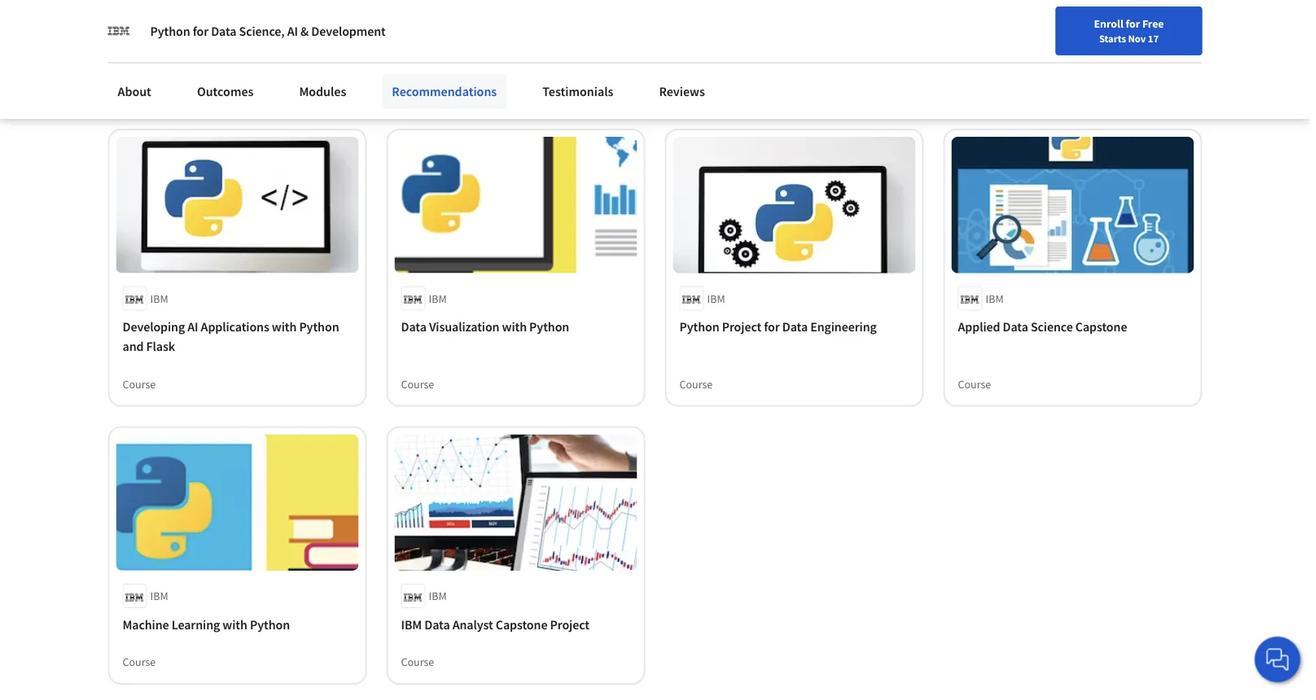 Task type: vqa. For each thing, say whether or not it's contained in the screenshot.
back
no



Task type: describe. For each thing, give the bounding box(es) containing it.
data visualization with python
[[401, 319, 569, 335]]

ibm data analyst capstone project link
[[401, 615, 631, 634]]

recommendations link
[[382, 73, 507, 109]]

modules
[[299, 83, 346, 99]]

professional
[[680, 79, 738, 94]]

&
[[301, 23, 309, 39]]

development
[[311, 23, 386, 39]]

ibm left analyst
[[401, 617, 422, 633]]

developing ai applications with python and flask link
[[123, 317, 352, 356]]

ibm for data
[[429, 291, 447, 306]]

machine learning with python link
[[123, 615, 352, 634]]

data analysis with python link
[[958, 19, 1188, 39]]

recommendations
[[392, 83, 497, 99]]

developing
[[123, 319, 185, 335]]

course for data visualization with python
[[401, 377, 434, 391]]

2 vertical spatial project
[[550, 617, 590, 633]]

1 horizontal spatial science
[[1031, 319, 1073, 335]]

professional certificate
[[680, 79, 790, 94]]

0 vertical spatial ai
[[287, 23, 298, 39]]

outcomes
[[197, 83, 254, 99]]

show notifications image
[[1090, 20, 1110, 40]]

course for python project for data engineering
[[680, 377, 713, 391]]

capstone for science
[[1076, 319, 1127, 335]]

ibm data analyst capstone project
[[401, 617, 590, 633]]

reviews
[[659, 83, 705, 99]]

python project for data engineering
[[680, 319, 877, 335]]

outcomes link
[[187, 73, 263, 109]]

ibm for applied
[[986, 291, 1004, 306]]

data left 'visualization'
[[401, 319, 427, 335]]

data left the engineering
[[782, 319, 808, 335]]

python inside developing ai applications with python and flask
[[299, 319, 339, 335]]

project for python project for data engineering
[[722, 319, 762, 335]]

data visualization with python link
[[401, 317, 631, 337]]

free
[[1142, 16, 1164, 31]]

with for machine learning with python
[[223, 617, 247, 633]]

ibm image
[[108, 20, 131, 42]]

applied
[[958, 319, 1000, 335]]

coursera image
[[20, 13, 123, 39]]

ibm for developing
[[150, 291, 168, 306]]

applications
[[201, 319, 269, 335]]

about
[[118, 83, 151, 99]]

python for data science, ai & development
[[150, 23, 386, 39]]

17
[[1148, 32, 1159, 45]]

certificate
[[741, 79, 790, 94]]

data up outcomes on the top left of page
[[225, 21, 251, 37]]

data left analyst
[[424, 617, 450, 633]]

with inside developing ai applications with python and flask
[[272, 319, 297, 335]]

ibm for ibm
[[429, 589, 447, 604]]



Task type: locate. For each thing, give the bounding box(es) containing it.
python project for data science link
[[123, 19, 352, 39]]

for inside enroll for free starts nov 17
[[1126, 16, 1140, 31]]

course for developing ai applications with python and flask
[[123, 377, 156, 391]]

machine learning with python
[[123, 617, 290, 633]]

visualization
[[429, 319, 500, 335]]

with right 'visualization'
[[502, 319, 527, 335]]

course for applied data science capstone
[[958, 377, 991, 391]]

ibm up machine
[[150, 589, 168, 604]]

1 vertical spatial capstone
[[496, 617, 548, 633]]

course for machine learning with python
[[123, 655, 156, 669]]

python
[[123, 21, 163, 37], [1061, 21, 1101, 37], [150, 23, 190, 39], [299, 319, 339, 335], [529, 319, 569, 335], [680, 319, 720, 335], [250, 617, 290, 633]]

testimonials link
[[533, 73, 623, 109]]

testimonials
[[543, 83, 614, 99]]

0 vertical spatial science
[[253, 21, 296, 37]]

0 horizontal spatial science
[[253, 21, 296, 37]]

data analysis with python
[[958, 21, 1101, 37]]

ai
[[287, 23, 298, 39], [188, 319, 198, 335]]

1 vertical spatial science
[[1031, 319, 1073, 335]]

analysis
[[986, 21, 1031, 37]]

python project for data science
[[123, 21, 296, 37]]

ibm up python project for data engineering
[[707, 291, 725, 306]]

data
[[225, 21, 251, 37], [958, 21, 984, 37], [211, 23, 237, 39], [401, 319, 427, 335], [782, 319, 808, 335], [1003, 319, 1028, 335], [424, 617, 450, 633]]

with for data analysis with python
[[1034, 21, 1059, 37]]

reviews link
[[649, 73, 715, 109]]

0 vertical spatial project
[[165, 21, 205, 37]]

0 horizontal spatial capstone
[[496, 617, 548, 633]]

ibm for machine
[[150, 589, 168, 604]]

course
[[123, 79, 156, 94], [401, 79, 434, 94], [123, 377, 156, 391], [401, 377, 434, 391], [680, 377, 713, 391], [958, 377, 991, 391], [123, 655, 156, 669], [401, 655, 434, 669]]

course for python project for data science
[[123, 79, 156, 94]]

0 vertical spatial capstone
[[1076, 319, 1127, 335]]

enroll
[[1094, 16, 1124, 31]]

science left "&"
[[253, 21, 296, 37]]

ai right developing
[[188, 319, 198, 335]]

chat with us image
[[1265, 647, 1291, 673]]

data right applied
[[1003, 319, 1028, 335]]

ibm for python
[[707, 291, 725, 306]]

project for python project for data science
[[165, 21, 205, 37]]

ibm up ibm data analyst capstone project
[[429, 589, 447, 604]]

with right learning
[[223, 617, 247, 633]]

ibm
[[150, 291, 168, 306], [429, 291, 447, 306], [707, 291, 725, 306], [986, 291, 1004, 306], [150, 589, 168, 604], [429, 589, 447, 604], [401, 617, 422, 633]]

1 horizontal spatial capstone
[[1076, 319, 1127, 335]]

engineering
[[810, 319, 877, 335]]

ai left "&"
[[287, 23, 298, 39]]

starts
[[1099, 32, 1126, 45]]

learning
[[172, 617, 220, 633]]

0 horizontal spatial ai
[[188, 319, 198, 335]]

ibm up developing
[[150, 291, 168, 306]]

for
[[1126, 16, 1140, 31], [207, 21, 223, 37], [193, 23, 209, 39], [764, 319, 780, 335]]

with
[[1034, 21, 1059, 37], [272, 319, 297, 335], [502, 319, 527, 335], [223, 617, 247, 633]]

capstone for analyst
[[496, 617, 548, 633]]

2 horizontal spatial project
[[722, 319, 762, 335]]

nov
[[1128, 32, 1146, 45]]

with for data visualization with python
[[502, 319, 527, 335]]

science,
[[239, 23, 285, 39]]

applied data science capstone
[[958, 319, 1127, 335]]

0 horizontal spatial project
[[165, 21, 205, 37]]

enroll for free starts nov 17
[[1094, 16, 1164, 45]]

capstone
[[1076, 319, 1127, 335], [496, 617, 548, 633]]

1 horizontal spatial ai
[[287, 23, 298, 39]]

project
[[165, 21, 205, 37], [722, 319, 762, 335], [550, 617, 590, 633]]

with right analysis
[[1034, 21, 1059, 37]]

applied data science capstone link
[[958, 317, 1188, 337]]

ai inside developing ai applications with python and flask
[[188, 319, 198, 335]]

developing ai applications with python and flask
[[123, 319, 339, 355]]

course for ibm data analyst capstone project
[[401, 655, 434, 669]]

with right applications
[[272, 319, 297, 335]]

science
[[253, 21, 296, 37], [1031, 319, 1073, 335]]

flask
[[146, 338, 175, 355]]

None search field
[[232, 10, 623, 43]]

capstone inside ibm data analyst capstone project link
[[496, 617, 548, 633]]

and
[[123, 338, 144, 355]]

science right applied
[[1031, 319, 1073, 335]]

capstone inside the "applied data science capstone" link
[[1076, 319, 1127, 335]]

1 vertical spatial project
[[722, 319, 762, 335]]

analyst
[[453, 617, 493, 633]]

python project for data engineering link
[[680, 317, 909, 337]]

ibm up applied
[[986, 291, 1004, 306]]

machine
[[123, 617, 169, 633]]

1 horizontal spatial project
[[550, 617, 590, 633]]

modules link
[[289, 73, 356, 109]]

1 vertical spatial ai
[[188, 319, 198, 335]]

data left science,
[[211, 23, 237, 39]]

data left analysis
[[958, 21, 984, 37]]

ibm up 'visualization'
[[429, 291, 447, 306]]

about link
[[108, 73, 161, 109]]



